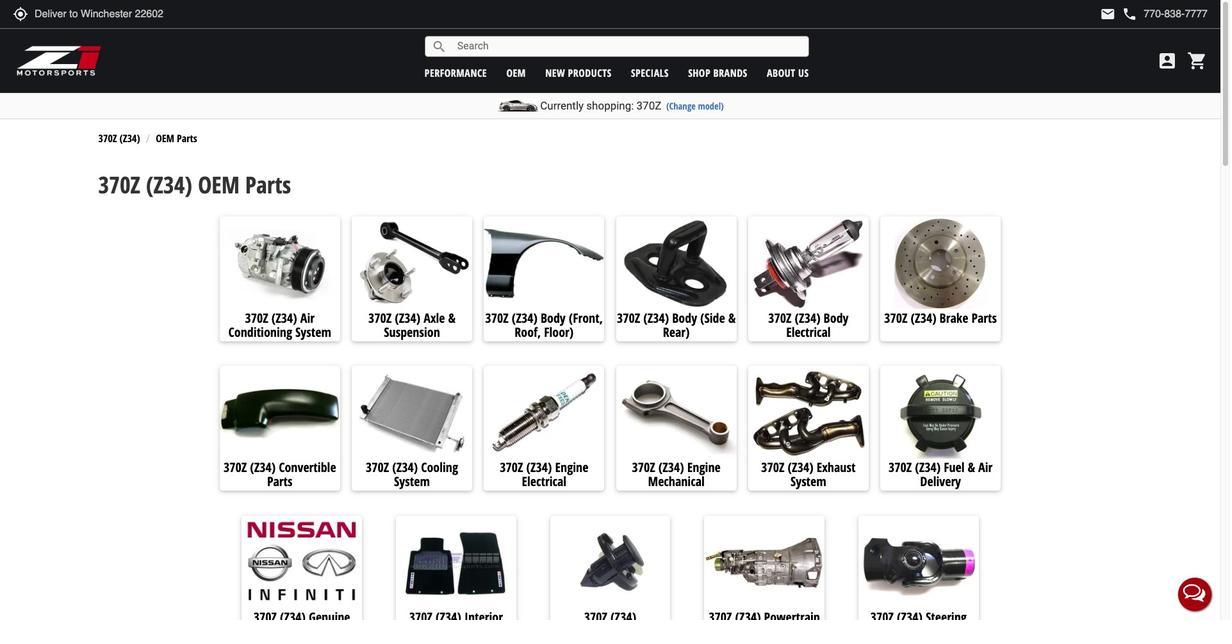 Task type: describe. For each thing, give the bounding box(es) containing it.
(z34) for 370z (z34) exhaust system
[[788, 459, 813, 476]]

floor)
[[544, 323, 574, 341]]

performance
[[425, 66, 487, 80]]

370z (z34) fuel & air delivery link
[[880, 459, 1001, 490]]

2 vertical spatial oem
[[198, 169, 240, 200]]

products
[[568, 66, 612, 80]]

shop brands link
[[688, 66, 747, 80]]

new products link
[[545, 66, 612, 80]]

cooling
[[421, 459, 458, 476]]

370z (z34) convertible parts link
[[220, 459, 340, 490]]

specials
[[631, 66, 669, 80]]

new products
[[545, 66, 612, 80]]

air inside 370z (z34) air conditioning system
[[300, 309, 315, 327]]

370z (z34) air conditioning system
[[228, 309, 331, 341]]

(z34) for 370z (z34) brake parts
[[911, 309, 936, 327]]

(z34) for 370z (z34) body electrical
[[795, 309, 820, 327]]

performance link
[[425, 66, 487, 80]]

body for rear)
[[672, 309, 697, 327]]

(z34) for 370z (z34) engine electrical
[[526, 459, 552, 476]]

370z for 370z (z34) body (front, roof, floor)
[[485, 309, 509, 327]]

(change
[[666, 100, 696, 112]]

370z for 370z (z34) body (side & rear)
[[617, 309, 640, 327]]

mechanical
[[648, 473, 705, 490]]

370z for 370z (z34) fuel & air delivery
[[889, 459, 912, 476]]

convertible
[[279, 459, 336, 476]]

about
[[767, 66, 795, 80]]

engine for mechanical
[[687, 459, 721, 476]]

brake
[[940, 309, 968, 327]]

370z (z34) engine electrical
[[500, 459, 588, 490]]

phone link
[[1122, 6, 1208, 22]]

370z (z34) body (side & rear) link
[[616, 309, 736, 341]]

system for 370z (z34) cooling system
[[394, 473, 430, 490]]

roof,
[[515, 323, 541, 341]]

my_location
[[13, 6, 28, 22]]

parts for 370z (z34) brake parts
[[972, 309, 997, 327]]

oem link
[[506, 66, 526, 80]]

370z for 370z (z34) convertible parts
[[224, 459, 247, 476]]

new
[[545, 66, 565, 80]]

(z34) for 370z (z34) engine mechanical
[[658, 459, 684, 476]]

z1 motorsports logo image
[[16, 45, 102, 77]]

shopping_cart link
[[1184, 51, 1208, 71]]

parts for 370z (z34) oem parts
[[245, 169, 291, 200]]

Search search field
[[447, 37, 808, 56]]

(z34) for 370z (z34) cooling system
[[392, 459, 418, 476]]

370z (z34) axle & suspension
[[368, 309, 456, 341]]

370z (z34) axle & suspension link
[[352, 309, 472, 341]]

370z (z34) engine mechanical link
[[616, 459, 736, 490]]

& inside 370z (z34) body (side & rear)
[[728, 309, 736, 327]]

suspension
[[384, 323, 440, 341]]

shop brands
[[688, 66, 747, 80]]

oem for oem parts
[[156, 132, 174, 146]]

370z for 370z (z34) exhaust system
[[761, 459, 785, 476]]

370z for 370z (z34) engine electrical
[[500, 459, 523, 476]]

system inside 370z (z34) air conditioning system
[[295, 323, 331, 341]]

370z (z34) oem parts
[[98, 169, 291, 200]]

370z (z34) link
[[98, 132, 140, 146]]

(z34) for 370z (z34) air conditioning system
[[271, 309, 297, 327]]

370z (z34) cooling system link
[[352, 459, 472, 490]]

370z for 370z (z34) cooling system
[[366, 459, 389, 476]]

mail
[[1100, 6, 1116, 22]]

air inside 370z (z34) fuel & air delivery
[[978, 459, 993, 476]]

electrical for body
[[786, 323, 831, 341]]

& for 370z (z34) fuel & air delivery
[[968, 459, 975, 476]]

body for floor)
[[541, 309, 566, 327]]

& for 370z (z34) axle & suspension
[[448, 309, 456, 327]]

model)
[[698, 100, 724, 112]]

account_box link
[[1154, 51, 1181, 71]]



Task type: locate. For each thing, give the bounding box(es) containing it.
2 horizontal spatial oem
[[506, 66, 526, 80]]

(z34) inside 370z (z34) body (front, roof, floor)
[[512, 309, 538, 327]]

engine for electrical
[[555, 459, 588, 476]]

370z for 370z (z34)
[[98, 132, 117, 146]]

&
[[448, 309, 456, 327], [728, 309, 736, 327], [968, 459, 975, 476]]

370z for 370z (z34) body electrical
[[768, 309, 792, 327]]

370z inside 370z (z34) air conditioning system
[[245, 309, 268, 327]]

(z34) for 370z (z34) convertible parts
[[250, 459, 276, 476]]

370z inside 370z (z34) engine electrical
[[500, 459, 523, 476]]

delivery
[[920, 473, 961, 490]]

& right fuel
[[968, 459, 975, 476]]

370z inside 370z (z34) cooling system
[[366, 459, 389, 476]]

axle
[[424, 309, 445, 327]]

370z inside 370z (z34) engine mechanical
[[632, 459, 655, 476]]

1 horizontal spatial &
[[728, 309, 736, 327]]

370z inside 370z (z34) fuel & air delivery
[[889, 459, 912, 476]]

1 horizontal spatial oem
[[198, 169, 240, 200]]

370z for 370z (z34) oem parts
[[98, 169, 140, 200]]

exhaust
[[817, 459, 856, 476]]

mail phone
[[1100, 6, 1137, 22]]

(z34) for 370z (z34) body (front, roof, floor)
[[512, 309, 538, 327]]

1 vertical spatial oem
[[156, 132, 174, 146]]

electrical for engine
[[522, 473, 566, 490]]

system for 370z (z34) exhaust system
[[791, 473, 826, 490]]

1 horizontal spatial engine
[[687, 459, 721, 476]]

air
[[300, 309, 315, 327], [978, 459, 993, 476]]

(front,
[[569, 309, 603, 327]]

(z34) inside 370z (z34) air conditioning system
[[271, 309, 297, 327]]

370z (z34) body (side & rear)
[[617, 309, 736, 341]]

0 horizontal spatial air
[[300, 309, 315, 327]]

1 horizontal spatial electrical
[[786, 323, 831, 341]]

body inside the 370z (z34) body electrical
[[824, 309, 849, 327]]

shopping:
[[586, 99, 634, 112]]

(z34) inside 370z (z34) cooling system
[[392, 459, 418, 476]]

2 horizontal spatial body
[[824, 309, 849, 327]]

about us
[[767, 66, 809, 80]]

currently shopping: 370z (change model)
[[540, 99, 724, 112]]

(z34) inside 370z (z34) fuel & air delivery
[[915, 459, 941, 476]]

(side
[[700, 309, 725, 327]]

370z (z34) cooling system
[[366, 459, 458, 490]]

engine inside 370z (z34) engine mechanical
[[687, 459, 721, 476]]

shopping_cart
[[1187, 51, 1208, 71]]

370z inside 370z (z34) convertible parts
[[224, 459, 247, 476]]

0 horizontal spatial &
[[448, 309, 456, 327]]

2 horizontal spatial system
[[791, 473, 826, 490]]

0 horizontal spatial system
[[295, 323, 331, 341]]

1 horizontal spatial body
[[672, 309, 697, 327]]

370z (z34) engine mechanical
[[632, 459, 721, 490]]

(z34) inside 370z (z34) exhaust system
[[788, 459, 813, 476]]

370z for 370z (z34) engine mechanical
[[632, 459, 655, 476]]

phone
[[1122, 6, 1137, 22]]

2 engine from the left
[[687, 459, 721, 476]]

electrical
[[786, 323, 831, 341], [522, 473, 566, 490]]

& right (side at the right
[[728, 309, 736, 327]]

3 body from the left
[[824, 309, 849, 327]]

(z34) inside 370z (z34) axle & suspension
[[395, 309, 420, 327]]

370z for 370z (z34) axle & suspension
[[368, 309, 392, 327]]

1 horizontal spatial system
[[394, 473, 430, 490]]

oem
[[506, 66, 526, 80], [156, 132, 174, 146], [198, 169, 240, 200]]

370z (z34) body electrical
[[768, 309, 849, 341]]

(z34) inside 370z (z34) convertible parts
[[250, 459, 276, 476]]

1 engine from the left
[[555, 459, 588, 476]]

engine inside 370z (z34) engine electrical
[[555, 459, 588, 476]]

0 vertical spatial air
[[300, 309, 315, 327]]

parts
[[177, 132, 197, 146], [245, 169, 291, 200], [972, 309, 997, 327], [267, 473, 293, 490]]

370z for 370z (z34) brake parts
[[884, 309, 908, 327]]

brands
[[713, 66, 747, 80]]

370z inside 370z (z34) body (side & rear)
[[617, 309, 640, 327]]

370z (z34) fuel & air delivery
[[889, 459, 993, 490]]

(z34) inside 370z (z34) body (side & rear)
[[643, 309, 669, 327]]

(z34) for 370z (z34) oem parts
[[146, 169, 192, 200]]

& inside 370z (z34) axle & suspension
[[448, 309, 456, 327]]

air right fuel
[[978, 459, 993, 476]]

370z (z34) body (front, roof, floor)
[[485, 309, 603, 341]]

370z (z34) body electrical link
[[748, 309, 869, 341]]

(z34) for 370z (z34) body (side & rear)
[[643, 309, 669, 327]]

370z inside 370z (z34) exhaust system
[[761, 459, 785, 476]]

370z (z34) brake parts link
[[880, 309, 1001, 329]]

370z
[[637, 99, 661, 112], [98, 132, 117, 146], [98, 169, 140, 200], [245, 309, 268, 327], [368, 309, 392, 327], [485, 309, 509, 327], [617, 309, 640, 327], [768, 309, 792, 327], [884, 309, 908, 327], [224, 459, 247, 476], [366, 459, 389, 476], [500, 459, 523, 476], [632, 459, 655, 476], [761, 459, 785, 476], [889, 459, 912, 476]]

(z34) for 370z (z34)
[[120, 132, 140, 146]]

system inside 370z (z34) exhaust system
[[791, 473, 826, 490]]

(z34) for 370z (z34) fuel & air delivery
[[915, 459, 941, 476]]

370z (z34) exhaust system link
[[748, 459, 869, 490]]

us
[[798, 66, 809, 80]]

370z (z34) brake parts
[[884, 309, 997, 327]]

& inside 370z (z34) fuel & air delivery
[[968, 459, 975, 476]]

about us link
[[767, 66, 809, 80]]

oem parts link
[[156, 132, 197, 146]]

0 vertical spatial oem
[[506, 66, 526, 80]]

370z inside 370z (z34) axle & suspension
[[368, 309, 392, 327]]

370z (z34) body (front, roof, floor) link
[[484, 309, 604, 341]]

parts inside 370z (z34) brake parts link
[[972, 309, 997, 327]]

electrical inside the 370z (z34) body electrical
[[786, 323, 831, 341]]

body
[[541, 309, 566, 327], [672, 309, 697, 327], [824, 309, 849, 327]]

370z inside 370z (z34) body (front, roof, floor)
[[485, 309, 509, 327]]

370z (z34)
[[98, 132, 140, 146]]

0 horizontal spatial body
[[541, 309, 566, 327]]

air right conditioning
[[300, 309, 315, 327]]

system inside 370z (z34) cooling system
[[394, 473, 430, 490]]

parts inside 370z (z34) convertible parts
[[267, 473, 293, 490]]

(z34) inside the 370z (z34) body electrical
[[795, 309, 820, 327]]

2 body from the left
[[672, 309, 697, 327]]

search
[[432, 39, 447, 54]]

1 horizontal spatial air
[[978, 459, 993, 476]]

1 vertical spatial air
[[978, 459, 993, 476]]

1 vertical spatial electrical
[[522, 473, 566, 490]]

body inside 370z (z34) body (front, roof, floor)
[[541, 309, 566, 327]]

0 horizontal spatial electrical
[[522, 473, 566, 490]]

370z (z34) air conditioning system link
[[220, 309, 340, 341]]

0 horizontal spatial oem
[[156, 132, 174, 146]]

mail link
[[1100, 6, 1116, 22]]

370z inside the 370z (z34) body electrical
[[768, 309, 792, 327]]

(z34)
[[120, 132, 140, 146], [146, 169, 192, 200], [271, 309, 297, 327], [395, 309, 420, 327], [512, 309, 538, 327], [643, 309, 669, 327], [795, 309, 820, 327], [911, 309, 936, 327], [250, 459, 276, 476], [392, 459, 418, 476], [526, 459, 552, 476], [658, 459, 684, 476], [788, 459, 813, 476], [915, 459, 941, 476]]

(z34) inside 370z (z34) engine mechanical
[[658, 459, 684, 476]]

electrical inside 370z (z34) engine electrical
[[522, 473, 566, 490]]

(z34) for 370z (z34) axle & suspension
[[395, 309, 420, 327]]

currently
[[540, 99, 584, 112]]

engine
[[555, 459, 588, 476], [687, 459, 721, 476]]

account_box
[[1157, 51, 1178, 71]]

system
[[295, 323, 331, 341], [394, 473, 430, 490], [791, 473, 826, 490]]

370z (z34) engine electrical link
[[484, 459, 604, 490]]

parts for 370z (z34) convertible parts
[[267, 473, 293, 490]]

0 vertical spatial electrical
[[786, 323, 831, 341]]

(change model) link
[[666, 100, 724, 112]]

body inside 370z (z34) body (side & rear)
[[672, 309, 697, 327]]

0 horizontal spatial engine
[[555, 459, 588, 476]]

(z34) inside 370z (z34) engine electrical
[[526, 459, 552, 476]]

rear)
[[663, 323, 690, 341]]

370z (z34) exhaust system
[[761, 459, 856, 490]]

1 body from the left
[[541, 309, 566, 327]]

oem parts
[[156, 132, 197, 146]]

370z for 370z (z34) air conditioning system
[[245, 309, 268, 327]]

& right axle
[[448, 309, 456, 327]]

specials link
[[631, 66, 669, 80]]

conditioning
[[228, 323, 292, 341]]

shop
[[688, 66, 711, 80]]

fuel
[[944, 459, 965, 476]]

370z (z34) convertible parts
[[224, 459, 336, 490]]

oem for oem link
[[506, 66, 526, 80]]

(z34) inside 370z (z34) brake parts link
[[911, 309, 936, 327]]

2 horizontal spatial &
[[968, 459, 975, 476]]



Task type: vqa. For each thing, say whether or not it's contained in the screenshot.
"Rear)"
yes



